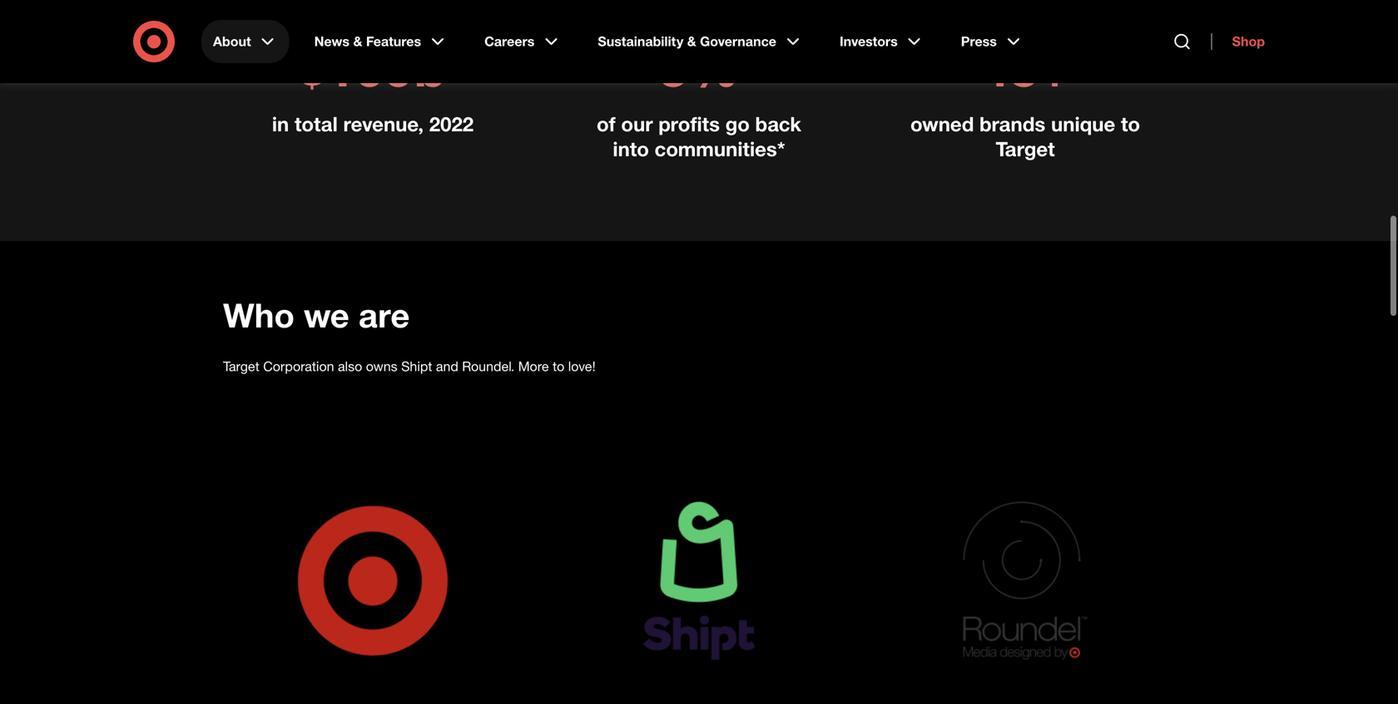 Task type: locate. For each thing, give the bounding box(es) containing it.
to
[[1121, 112, 1140, 136], [553, 359, 564, 375]]

& for governance
[[687, 33, 696, 50]]

of
[[597, 112, 616, 136]]

&
[[353, 33, 362, 50], [687, 33, 696, 50]]

and
[[436, 359, 458, 375]]

2022
[[429, 112, 474, 136]]

owned
[[910, 112, 974, 136]]

also
[[338, 359, 362, 375]]

shop link
[[1211, 33, 1265, 50]]

2 & from the left
[[687, 33, 696, 50]]

& inside sustainability & governance link
[[687, 33, 696, 50]]

1 horizontal spatial target
[[996, 137, 1055, 161]]

investors
[[840, 33, 898, 50]]

our
[[621, 112, 653, 136]]

& left governance
[[687, 33, 696, 50]]

target down who
[[223, 359, 259, 375]]

1 vertical spatial to
[[553, 359, 564, 375]]

revenue,
[[343, 112, 424, 136]]

total
[[295, 112, 338, 136]]

1 & from the left
[[353, 33, 362, 50]]

in
[[272, 112, 289, 136]]

0 vertical spatial target
[[996, 137, 1055, 161]]

brands
[[980, 112, 1046, 136]]

profits
[[658, 112, 720, 136]]

& inside "news & features" link
[[353, 33, 362, 50]]

45+
[[980, 34, 1071, 99]]

to right 'unique'
[[1121, 112, 1140, 136]]

0 horizontal spatial &
[[353, 33, 362, 50]]

unique
[[1051, 112, 1115, 136]]

into
[[613, 137, 649, 161]]

target inside owned brands unique to target
[[996, 137, 1055, 161]]

sustainability & governance
[[598, 33, 776, 50]]

we
[[304, 295, 349, 336]]

news & features link
[[303, 20, 459, 63]]

about
[[213, 33, 251, 50]]

& right the news
[[353, 33, 362, 50]]

0 vertical spatial to
[[1121, 112, 1140, 136]]

$109b
[[299, 34, 447, 99]]

news & features
[[314, 33, 421, 50]]

1 horizontal spatial &
[[687, 33, 696, 50]]

target
[[996, 137, 1055, 161], [223, 359, 259, 375]]

to left love!
[[553, 359, 564, 375]]

target down brands
[[996, 137, 1055, 161]]

1 horizontal spatial to
[[1121, 112, 1140, 136]]

0 horizontal spatial target
[[223, 359, 259, 375]]



Task type: describe. For each thing, give the bounding box(es) containing it.
about link
[[201, 20, 289, 63]]

owns
[[366, 359, 397, 375]]

1 vertical spatial target
[[223, 359, 259, 375]]

in total revenue, 2022
[[272, 112, 474, 136]]

back
[[755, 112, 801, 136]]

are
[[359, 295, 410, 336]]

corporation
[[263, 359, 334, 375]]

features
[[366, 33, 421, 50]]

love!
[[568, 359, 596, 375]]

shop
[[1232, 33, 1265, 50]]

careers link
[[473, 20, 573, 63]]

target corporation also owns shipt and roundel. more to love!
[[223, 359, 596, 375]]

owned brands unique to target
[[910, 112, 1140, 161]]

news
[[314, 33, 350, 50]]

communities*
[[655, 137, 785, 161]]

who we are
[[223, 295, 410, 336]]

of our profits go back into communities*
[[597, 112, 801, 161]]

& for features
[[353, 33, 362, 50]]

go
[[725, 112, 750, 136]]

sustainability & governance link
[[586, 20, 815, 63]]

investors link
[[828, 20, 936, 63]]

roundel.
[[462, 359, 515, 375]]

0 horizontal spatial to
[[553, 359, 564, 375]]

more
[[518, 359, 549, 375]]

governance
[[700, 33, 776, 50]]

to inside owned brands unique to target
[[1121, 112, 1140, 136]]

sustainability
[[598, 33, 683, 50]]

careers
[[484, 33, 535, 50]]

5%
[[659, 34, 739, 99]]

shipt
[[401, 359, 432, 375]]

who
[[223, 295, 295, 336]]

press
[[961, 33, 997, 50]]

press link
[[949, 20, 1035, 63]]



Task type: vqa. For each thing, say whether or not it's contained in the screenshot.
Content type  |  3
no



